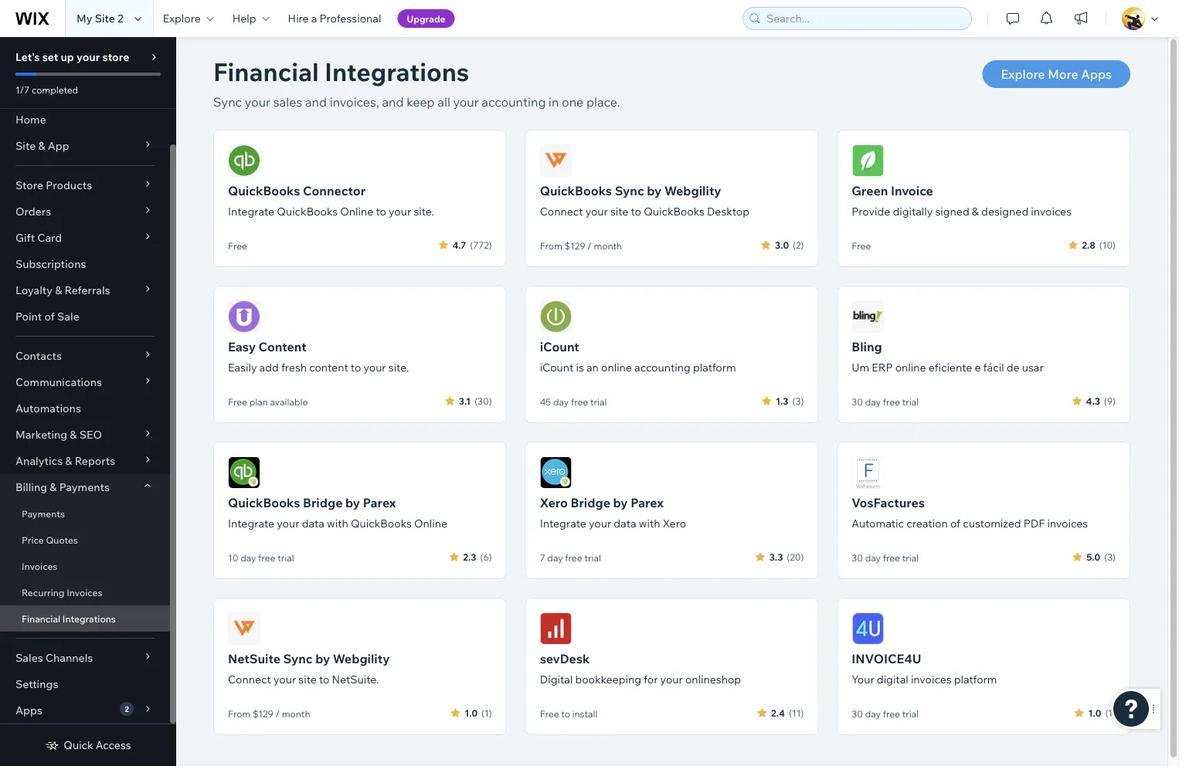 Task type: describe. For each thing, give the bounding box(es) containing it.
Search... field
[[762, 8, 967, 29]]

point of sale link
[[0, 304, 170, 330]]

up
[[61, 50, 74, 64]]

invoices inside the invoice4u your digital invoices platform
[[911, 673, 952, 687]]

3.0 (2)
[[775, 239, 804, 251]]

easily
[[228, 361, 257, 375]]

icount icon image
[[540, 301, 573, 333]]

is
[[576, 361, 584, 375]]

free left plan
[[228, 397, 247, 408]]

your inside sidebar element
[[77, 50, 100, 64]]

$129 for netsuite
[[253, 709, 274, 721]]

netsuite
[[228, 652, 281, 667]]

upgrade button
[[398, 9, 455, 28]]

(10)
[[1100, 239, 1116, 251]]

loyalty
[[15, 284, 53, 297]]

site inside dropdown button
[[15, 139, 36, 153]]

home
[[15, 113, 46, 126]]

data for quickbooks
[[302, 517, 325, 531]]

your inside 'netsuite sync by webgility connect your site to netsuite.'
[[274, 673, 296, 687]]

onlineshop
[[686, 673, 742, 687]]

digital
[[540, 673, 573, 687]]

45 day free trial
[[540, 397, 607, 408]]

loyalty & referrals
[[15, 284, 110, 297]]

day for xero
[[548, 553, 563, 564]]

automatic
[[852, 517, 905, 531]]

2 icount from the top
[[540, 361, 574, 375]]

1.0 for webgility
[[465, 708, 478, 719]]

to inside quickbooks connector integrate quickbooks online to your site.
[[376, 205, 387, 218]]

xero bridge by parex icon image
[[540, 457, 573, 489]]

1/7 completed
[[15, 84, 78, 95]]

from $129 / month for netsuite
[[228, 709, 310, 721]]

quickbooks sync by webgility icon image
[[540, 145, 573, 177]]

content
[[309, 361, 348, 375]]

subscriptions link
[[0, 251, 170, 278]]

site & app
[[15, 139, 69, 153]]

vosfactures automatic creation of customized pdf invoices
[[852, 496, 1089, 531]]

free plan available
[[228, 397, 308, 408]]

site & app button
[[0, 133, 170, 159]]

30 day free trial for vosfactures
[[852, 553, 919, 564]]

sync for quickbooks sync by webgility
[[615, 183, 645, 199]]

home link
[[0, 107, 170, 133]]

trial for vosfactures
[[903, 553, 919, 564]]

of inside vosfactures automatic creation of customized pdf invoices
[[951, 517, 961, 531]]

e
[[975, 361, 981, 375]]

data for xero
[[614, 517, 637, 531]]

your
[[852, 673, 875, 687]]

1 horizontal spatial site
[[95, 12, 115, 25]]

apps inside sidebar element
[[15, 704, 42, 718]]

hire
[[288, 12, 309, 25]]

price
[[22, 535, 44, 546]]

& for payments
[[50, 481, 57, 494]]

products
[[46, 179, 92, 192]]

netsuite sync by webgility connect your site to netsuite.
[[228, 652, 390, 687]]

day for vosfactures
[[866, 553, 881, 564]]

(1) for webgility
[[482, 708, 492, 719]]

platform inside the invoice4u your digital invoices platform
[[955, 673, 998, 687]]

free for invoice4u
[[883, 709, 901, 721]]

designed
[[982, 205, 1029, 218]]

(1) for invoices
[[1106, 708, 1116, 719]]

sync inside financial integrations sync your sales and invoices, and keep all your accounting in one place.
[[213, 94, 242, 110]]

all
[[438, 94, 451, 110]]

sevdesk digital bookkeeping for your onlineshop
[[540, 652, 742, 687]]

trial for xero
[[585, 553, 601, 564]]

free for xero
[[565, 553, 583, 564]]

apps inside button
[[1082, 66, 1113, 82]]

sidebar element
[[0, 37, 176, 767]]

a
[[311, 12, 317, 25]]

platform inside icount icount is an online accounting platform
[[693, 361, 737, 375]]

invoices link
[[0, 554, 170, 580]]

invoice
[[891, 183, 934, 199]]

4.3 (9)
[[1087, 395, 1116, 407]]

easy content easily add fresh content to your site.
[[228, 339, 409, 375]]

store
[[102, 50, 129, 64]]

to inside easy content easily add fresh content to your site.
[[351, 361, 361, 375]]

invoices,
[[330, 94, 379, 110]]

trial for invoice4u
[[903, 709, 919, 721]]

/ for netsuite
[[276, 709, 280, 721]]

by for xero bridge by parex
[[613, 496, 628, 511]]

sevdesk icon image
[[540, 613, 573, 646]]

& inside the green invoice provide digitally signed & designed invoices
[[972, 205, 979, 218]]

financial integrations sync your sales and invoices, and keep all your accounting in one place.
[[213, 56, 621, 110]]

from for netsuite
[[228, 709, 251, 721]]

bling
[[852, 339, 883, 355]]

fresh
[[281, 361, 307, 375]]

free down provide
[[852, 240, 872, 252]]

subscriptions
[[15, 257, 86, 271]]

day for icount
[[553, 397, 569, 408]]

invoices inside vosfactures automatic creation of customized pdf invoices
[[1048, 517, 1089, 531]]

by for quickbooks sync by webgility
[[647, 183, 662, 199]]

free for bling
[[883, 397, 901, 408]]

referrals
[[65, 284, 110, 297]]

settings
[[15, 678, 58, 692]]

trial for bling
[[903, 397, 919, 408]]

green invoice provide digitally signed & designed invoices
[[852, 183, 1072, 218]]

contacts button
[[0, 343, 170, 370]]

1.3
[[776, 395, 789, 407]]

free up easy content icon
[[228, 240, 247, 252]]

trial for icount
[[591, 397, 607, 408]]

gift card button
[[0, 225, 170, 251]]

invoices inside the green invoice provide digitally signed & designed invoices
[[1032, 205, 1072, 218]]

$129 for quickbooks
[[565, 240, 586, 252]]

digital
[[877, 673, 909, 687]]

your inside easy content easily add fresh content to your site.
[[364, 361, 386, 375]]

to inside 'netsuite sync by webgility connect your site to netsuite.'
[[319, 673, 330, 687]]

financial integrations link
[[0, 606, 170, 632]]

let's set up your store
[[15, 50, 129, 64]]

quickbooks sync by webgility connect your site to quickbooks desktop
[[540, 183, 750, 218]]

my
[[77, 12, 92, 25]]

parex for quickbooks bridge by parex
[[363, 496, 396, 511]]

site for quickbooks
[[611, 205, 629, 218]]

3.3
[[770, 552, 783, 563]]

10 day free trial
[[228, 553, 294, 564]]

accounting inside financial integrations sync your sales and invoices, and keep all your accounting in one place.
[[482, 94, 546, 110]]

/ for quickbooks
[[588, 240, 592, 252]]

hire a professional
[[288, 12, 381, 25]]

invoices inside recurring invoices 'link'
[[67, 587, 102, 599]]

settings link
[[0, 672, 170, 698]]

4.3
[[1087, 395, 1101, 407]]

place.
[[587, 94, 621, 110]]

sales
[[15, 652, 43, 665]]

your inside quickbooks connector integrate quickbooks online to your site.
[[389, 205, 411, 218]]

payments link
[[0, 501, 170, 527]]

integrations for financial integrations sync your sales and invoices, and keep all your accounting in one place.
[[325, 56, 470, 87]]

& for reports
[[65, 455, 72, 468]]

(3) for vosfactures
[[1105, 552, 1116, 563]]

usar
[[1023, 361, 1044, 375]]

reports
[[75, 455, 115, 468]]

day for quickbooks
[[241, 553, 256, 564]]

an
[[587, 361, 599, 375]]

customized
[[963, 517, 1022, 531]]

help
[[232, 12, 256, 25]]

quickbooks connector icon image
[[228, 145, 261, 177]]

accounting inside icount icount is an online accounting platform
[[635, 361, 691, 375]]

content
[[259, 339, 307, 355]]

marketing & seo button
[[0, 422, 170, 448]]

2 and from the left
[[382, 94, 404, 110]]

price quotes link
[[0, 527, 170, 554]]

4.7
[[453, 239, 466, 251]]

automations
[[15, 402, 81, 416]]

more
[[1048, 66, 1079, 82]]

site. inside easy content easily add fresh content to your site.
[[389, 361, 409, 375]]

(772)
[[470, 239, 492, 251]]



Task type: locate. For each thing, give the bounding box(es) containing it.
1 horizontal spatial apps
[[1082, 66, 1113, 82]]

integrations for financial integrations
[[63, 613, 116, 625]]

1 horizontal spatial 2
[[125, 705, 129, 714]]

site right my in the top of the page
[[95, 12, 115, 25]]

integrations
[[325, 56, 470, 87], [63, 613, 116, 625]]

trial
[[591, 397, 607, 408], [903, 397, 919, 408], [278, 553, 294, 564], [585, 553, 601, 564], [903, 553, 919, 564], [903, 709, 919, 721]]

0 horizontal spatial online
[[340, 205, 374, 218]]

30 day free trial down "erp" in the right top of the page
[[852, 397, 919, 408]]

from down "netsuite"
[[228, 709, 251, 721]]

data
[[302, 517, 325, 531], [614, 517, 637, 531]]

free for icount
[[571, 397, 589, 408]]

de
[[1007, 361, 1020, 375]]

explore for explore more apps
[[1002, 66, 1046, 82]]

invoices right pdf
[[1048, 517, 1089, 531]]

5.0 (3)
[[1087, 552, 1116, 563]]

0 vertical spatial accounting
[[482, 94, 546, 110]]

1 vertical spatial icount
[[540, 361, 574, 375]]

integrate for xero
[[540, 517, 587, 531]]

1 horizontal spatial month
[[594, 240, 622, 252]]

1.3 (3)
[[776, 395, 804, 407]]

(3) right 5.0
[[1105, 552, 1116, 563]]

your inside quickbooks sync by webgility connect your site to quickbooks desktop
[[586, 205, 608, 218]]

2 1.0 from the left
[[1089, 708, 1102, 719]]

site
[[611, 205, 629, 218], [299, 673, 317, 687]]

2 parex from the left
[[631, 496, 664, 511]]

1 vertical spatial sync
[[615, 183, 645, 199]]

integrations inside sidebar element
[[63, 613, 116, 625]]

0 vertical spatial /
[[588, 240, 592, 252]]

1 online from the left
[[601, 361, 632, 375]]

accounting
[[482, 94, 546, 110], [635, 361, 691, 375]]

day down "erp" in the right top of the page
[[866, 397, 881, 408]]

2 30 day free trial from the top
[[852, 553, 919, 564]]

1 horizontal spatial and
[[382, 94, 404, 110]]

1 vertical spatial online
[[414, 517, 448, 531]]

(1)
[[482, 708, 492, 719], [1106, 708, 1116, 719]]

communications button
[[0, 370, 170, 396]]

1 horizontal spatial financial
[[213, 56, 319, 87]]

sync inside quickbooks sync by webgility connect your site to quickbooks desktop
[[615, 183, 645, 199]]

one
[[562, 94, 584, 110]]

of left sale
[[44, 310, 55, 324]]

webgility up desktop
[[665, 183, 722, 199]]

explore inside button
[[1002, 66, 1046, 82]]

sevdesk
[[540, 652, 590, 667]]

1 horizontal spatial invoices
[[67, 587, 102, 599]]

3 30 from the top
[[852, 709, 864, 721]]

day right 45
[[553, 397, 569, 408]]

1 and from the left
[[305, 94, 327, 110]]

to
[[376, 205, 387, 218], [631, 205, 642, 218], [351, 361, 361, 375], [319, 673, 330, 687], [562, 709, 570, 721]]

month down quickbooks sync by webgility connect your site to quickbooks desktop
[[594, 240, 622, 252]]

& for referrals
[[55, 284, 62, 297]]

your inside quickbooks bridge by parex integrate your data with quickbooks online
[[277, 517, 300, 531]]

apps right more in the top right of the page
[[1082, 66, 1113, 82]]

2
[[118, 12, 124, 25], [125, 705, 129, 714]]

with for xero bridge by parex
[[639, 517, 661, 531]]

0 horizontal spatial apps
[[15, 704, 42, 718]]

1 vertical spatial from
[[228, 709, 251, 721]]

(3) right 1.3
[[793, 395, 804, 407]]

0 horizontal spatial webgility
[[333, 652, 390, 667]]

0 vertical spatial online
[[340, 205, 374, 218]]

from $129 / month for quickbooks
[[540, 240, 622, 252]]

bling icon image
[[852, 301, 885, 333]]

webgility
[[665, 183, 722, 199], [333, 652, 390, 667]]

2 with from the left
[[639, 517, 661, 531]]

1 vertical spatial financial
[[22, 613, 60, 625]]

connect down "netsuite"
[[228, 673, 271, 687]]

1 (1) from the left
[[482, 708, 492, 719]]

site down home
[[15, 139, 36, 153]]

0 horizontal spatial 1.0 (1)
[[465, 708, 492, 719]]

2.3
[[463, 552, 477, 563]]

analytics
[[15, 455, 63, 468]]

explore more apps
[[1002, 66, 1113, 82]]

online
[[340, 205, 374, 218], [414, 517, 448, 531]]

connect down quickbooks sync by webgility icon on the left
[[540, 205, 583, 218]]

trial down creation on the right of the page
[[903, 553, 919, 564]]

invoices up recurring
[[22, 561, 57, 572]]

automations link
[[0, 396, 170, 422]]

30 down automatic
[[852, 553, 864, 564]]

0 vertical spatial of
[[44, 310, 55, 324]]

1 vertical spatial invoices
[[67, 587, 102, 599]]

icount up is
[[540, 339, 580, 355]]

1 horizontal spatial (3)
[[1105, 552, 1116, 563]]

1 vertical spatial of
[[951, 517, 961, 531]]

1 vertical spatial invoices
[[1048, 517, 1089, 531]]

/ down 'netsuite sync by webgility connect your site to netsuite.'
[[276, 709, 280, 721]]

from $129 / month down "netsuite"
[[228, 709, 310, 721]]

parex for xero bridge by parex
[[631, 496, 664, 511]]

0 horizontal spatial invoices
[[22, 561, 57, 572]]

accounting left the 'in'
[[482, 94, 546, 110]]

trial down xero bridge by parex integrate your data with xero on the bottom of the page
[[585, 553, 601, 564]]

day for invoice4u
[[866, 709, 881, 721]]

1 vertical spatial from $129 / month
[[228, 709, 310, 721]]

30 day free trial down automatic
[[852, 553, 919, 564]]

pdf
[[1024, 517, 1045, 531]]

1 icount from the top
[[540, 339, 580, 355]]

day down automatic
[[866, 553, 881, 564]]

by inside xero bridge by parex integrate your data with xero
[[613, 496, 628, 511]]

0 horizontal spatial /
[[276, 709, 280, 721]]

1 with from the left
[[327, 517, 349, 531]]

1 horizontal spatial site
[[611, 205, 629, 218]]

explore left help
[[163, 12, 201, 25]]

recurring
[[22, 587, 65, 599]]

online inside bling um erp online eficiente e fácil de usar
[[896, 361, 927, 375]]

xero bridge by parex integrate your data with xero
[[540, 496, 687, 531]]

data inside xero bridge by parex integrate your data with xero
[[614, 517, 637, 531]]

day
[[553, 397, 569, 408], [866, 397, 881, 408], [241, 553, 256, 564], [548, 553, 563, 564], [866, 553, 881, 564], [866, 709, 881, 721]]

site inside 'netsuite sync by webgility connect your site to netsuite.'
[[299, 673, 317, 687]]

payments inside payments link
[[22, 508, 65, 520]]

trial for quickbooks
[[278, 553, 294, 564]]

30
[[852, 397, 864, 408], [852, 553, 864, 564], [852, 709, 864, 721]]

quickbooks bridge by parex integrate your data with quickbooks online
[[228, 496, 448, 531]]

0 horizontal spatial platform
[[693, 361, 737, 375]]

3.1
[[459, 395, 471, 407]]

1 vertical spatial apps
[[15, 704, 42, 718]]

0 horizontal spatial of
[[44, 310, 55, 324]]

0 vertical spatial site.
[[414, 205, 434, 218]]

& left seo
[[70, 428, 77, 442]]

invoice4u icon image
[[852, 613, 885, 646]]

by inside 'netsuite sync by webgility connect your site to netsuite.'
[[316, 652, 330, 667]]

from right (772)
[[540, 240, 563, 252]]

and left the keep
[[382, 94, 404, 110]]

in
[[549, 94, 559, 110]]

& for seo
[[70, 428, 77, 442]]

invoice4u your digital invoices platform
[[852, 652, 998, 687]]

free for quickbooks
[[258, 553, 276, 564]]

parex inside xero bridge by parex integrate your data with xero
[[631, 496, 664, 511]]

vosfactures icon image
[[852, 457, 885, 489]]

and right sales
[[305, 94, 327, 110]]

payments inside billing & payments popup button
[[59, 481, 110, 494]]

online inside quickbooks connector integrate quickbooks online to your site.
[[340, 205, 374, 218]]

by for netsuite sync by webgility
[[316, 652, 330, 667]]

contacts
[[15, 349, 62, 363]]

0 vertical spatial connect
[[540, 205, 583, 218]]

(6)
[[480, 552, 492, 563]]

1 vertical spatial (3)
[[1105, 552, 1116, 563]]

online right "erp" in the right top of the page
[[896, 361, 927, 375]]

1 1.0 (1) from the left
[[465, 708, 492, 719]]

financial for financial integrations
[[22, 613, 60, 625]]

explore left more in the top right of the page
[[1002, 66, 1046, 82]]

of inside sidebar element
[[44, 310, 55, 324]]

invoices right the designed
[[1032, 205, 1072, 218]]

available
[[270, 397, 308, 408]]

(3) for icount
[[793, 395, 804, 407]]

2 30 from the top
[[852, 553, 864, 564]]

0 vertical spatial $129
[[565, 240, 586, 252]]

point
[[15, 310, 42, 324]]

trial down an
[[591, 397, 607, 408]]

$129 down "netsuite"
[[253, 709, 274, 721]]

site for netsuite
[[299, 673, 317, 687]]

& right signed
[[972, 205, 979, 218]]

1 horizontal spatial connect
[[540, 205, 583, 218]]

7
[[540, 553, 546, 564]]

invoice4u
[[852, 652, 922, 667]]

2 inside sidebar element
[[125, 705, 129, 714]]

1.0 (1) for webgility
[[465, 708, 492, 719]]

keep
[[407, 94, 435, 110]]

1.0 for invoices
[[1089, 708, 1102, 719]]

0 horizontal spatial (3)
[[793, 395, 804, 407]]

trial down bling um erp online eficiente e fácil de usar
[[903, 397, 919, 408]]

integrate for quickbooks
[[228, 517, 275, 531]]

store products button
[[0, 172, 170, 199]]

my site 2
[[77, 12, 124, 25]]

orders button
[[0, 199, 170, 225]]

plan
[[249, 397, 268, 408]]

1 horizontal spatial platform
[[955, 673, 998, 687]]

quick access button
[[45, 739, 131, 753]]

0 horizontal spatial xero
[[540, 496, 568, 511]]

30 day free trial for bling
[[852, 397, 919, 408]]

2 vertical spatial sync
[[283, 652, 313, 667]]

& right 'billing'
[[50, 481, 57, 494]]

0 horizontal spatial 2
[[118, 12, 124, 25]]

& right loyalty on the left of page
[[55, 284, 62, 297]]

apps down settings
[[15, 704, 42, 718]]

invoices down invoices link
[[67, 587, 102, 599]]

1 horizontal spatial webgility
[[665, 183, 722, 199]]

provide
[[852, 205, 891, 218]]

0 horizontal spatial bridge
[[303, 496, 343, 511]]

financial for financial integrations sync your sales and invoices, and keep all your accounting in one place.
[[213, 56, 319, 87]]

site
[[95, 12, 115, 25], [15, 139, 36, 153]]

from $129 / month
[[540, 240, 622, 252], [228, 709, 310, 721]]

1 30 from the top
[[852, 397, 864, 408]]

payments
[[59, 481, 110, 494], [22, 508, 65, 520]]

integrations up the keep
[[325, 56, 470, 87]]

free down digital
[[540, 709, 559, 721]]

1 horizontal spatial /
[[588, 240, 592, 252]]

to inside quickbooks sync by webgility connect your site to quickbooks desktop
[[631, 205, 642, 218]]

1 vertical spatial webgility
[[333, 652, 390, 667]]

trial right 10
[[278, 553, 294, 564]]

2 vertical spatial invoices
[[911, 673, 952, 687]]

1 horizontal spatial of
[[951, 517, 961, 531]]

1 vertical spatial site.
[[389, 361, 409, 375]]

point of sale
[[15, 310, 79, 324]]

0 horizontal spatial (1)
[[482, 708, 492, 719]]

0 horizontal spatial parex
[[363, 496, 396, 511]]

/ down quickbooks sync by webgility connect your site to quickbooks desktop
[[588, 240, 592, 252]]

1 horizontal spatial online
[[896, 361, 927, 375]]

integrate up 7 day free trial
[[540, 517, 587, 531]]

1 horizontal spatial 1.0 (1)
[[1089, 708, 1116, 719]]

day right 10
[[241, 553, 256, 564]]

invoices right the digital
[[911, 673, 952, 687]]

green invoice icon image
[[852, 145, 885, 177]]

2 vertical spatial 30 day free trial
[[852, 709, 919, 721]]

payments up the price quotes
[[22, 508, 65, 520]]

with inside quickbooks bridge by parex integrate your data with quickbooks online
[[327, 517, 349, 531]]

1 1.0 from the left
[[465, 708, 478, 719]]

30 down your
[[852, 709, 864, 721]]

30 day free trial down the digital
[[852, 709, 919, 721]]

webgility inside quickbooks sync by webgility connect your site to quickbooks desktop
[[665, 183, 722, 199]]

integrate
[[228, 205, 275, 218], [228, 517, 275, 531], [540, 517, 587, 531]]

trial down the digital
[[903, 709, 919, 721]]

online right an
[[601, 361, 632, 375]]

from $129 / month up icount icon
[[540, 240, 622, 252]]

0 horizontal spatial sync
[[213, 94, 242, 110]]

bridge for quickbooks
[[303, 496, 343, 511]]

webgility for netsuite sync by webgility
[[333, 652, 390, 667]]

icount left is
[[540, 361, 574, 375]]

free down "erp" in the right top of the page
[[883, 397, 901, 408]]

bridge for xero
[[571, 496, 611, 511]]

30 for invoice4u
[[852, 709, 864, 721]]

day down your
[[866, 709, 881, 721]]

explore more apps button
[[983, 60, 1131, 88]]

1 vertical spatial connect
[[228, 673, 271, 687]]

0 horizontal spatial explore
[[163, 12, 201, 25]]

1 bridge from the left
[[303, 496, 343, 511]]

0 vertical spatial month
[[594, 240, 622, 252]]

1 vertical spatial xero
[[663, 517, 687, 531]]

online
[[601, 361, 632, 375], [896, 361, 927, 375]]

2 up access
[[125, 705, 129, 714]]

2.3 (6)
[[463, 552, 492, 563]]

sync for netsuite sync by webgility
[[283, 652, 313, 667]]

integrate inside xero bridge by parex integrate your data with xero
[[540, 517, 587, 531]]

1.0 (1) for invoices
[[1089, 708, 1116, 719]]

&
[[38, 139, 45, 153], [972, 205, 979, 218], [55, 284, 62, 297], [70, 428, 77, 442], [65, 455, 72, 468], [50, 481, 57, 494]]

1 30 day free trial from the top
[[852, 397, 919, 408]]

30 day free trial for invoice4u
[[852, 709, 919, 721]]

1 parex from the left
[[363, 496, 396, 511]]

integrations down recurring invoices 'link'
[[63, 613, 116, 625]]

bridge inside quickbooks bridge by parex integrate your data with quickbooks online
[[303, 496, 343, 511]]

store
[[15, 179, 43, 192]]

day right 7
[[548, 553, 563, 564]]

0 horizontal spatial online
[[601, 361, 632, 375]]

1 horizontal spatial parex
[[631, 496, 664, 511]]

0 vertical spatial invoices
[[1032, 205, 1072, 218]]

with for quickbooks bridge by parex
[[327, 517, 349, 531]]

financial inside sidebar element
[[22, 613, 60, 625]]

1 vertical spatial payments
[[22, 508, 65, 520]]

free for vosfactures
[[883, 553, 901, 564]]

financial up sales
[[213, 56, 319, 87]]

free right 10
[[258, 553, 276, 564]]

analytics & reports button
[[0, 448, 170, 475]]

$129 up icount icon
[[565, 240, 586, 252]]

from for quickbooks
[[540, 240, 563, 252]]

gift card
[[15, 231, 62, 245]]

month for quickbooks
[[594, 240, 622, 252]]

30 down um
[[852, 397, 864, 408]]

1 vertical spatial site
[[299, 673, 317, 687]]

with inside xero bridge by parex integrate your data with xero
[[639, 517, 661, 531]]

easy content icon image
[[228, 301, 261, 333]]

integrate up the 10 day free trial
[[228, 517, 275, 531]]

professional
[[320, 12, 381, 25]]

0 vertical spatial apps
[[1082, 66, 1113, 82]]

0 horizontal spatial integrations
[[63, 613, 116, 625]]

0 horizontal spatial 1.0
[[465, 708, 478, 719]]

integrate inside quickbooks bridge by parex integrate your data with quickbooks online
[[228, 517, 275, 531]]

day for bling
[[866, 397, 881, 408]]

1 horizontal spatial from
[[540, 240, 563, 252]]

creation
[[907, 517, 948, 531]]

2 1.0 (1) from the left
[[1089, 708, 1116, 719]]

gift
[[15, 231, 35, 245]]

payments down the analytics & reports popup button
[[59, 481, 110, 494]]

of right creation on the right of the page
[[951, 517, 961, 531]]

1 horizontal spatial $129
[[565, 240, 586, 252]]

30 for vosfactures
[[852, 553, 864, 564]]

1 vertical spatial /
[[276, 709, 280, 721]]

webgility up netsuite.
[[333, 652, 390, 667]]

0 vertical spatial 30
[[852, 397, 864, 408]]

recurring invoices
[[22, 587, 102, 599]]

integrate inside quickbooks connector integrate quickbooks online to your site.
[[228, 205, 275, 218]]

online inside quickbooks bridge by parex integrate your data with quickbooks online
[[414, 517, 448, 531]]

accounting right an
[[635, 361, 691, 375]]

financial down recurring
[[22, 613, 60, 625]]

free down the digital
[[883, 709, 901, 721]]

0 vertical spatial explore
[[163, 12, 201, 25]]

site. inside quickbooks connector integrate quickbooks online to your site.
[[414, 205, 434, 218]]

by inside quickbooks sync by webgility connect your site to quickbooks desktop
[[647, 183, 662, 199]]

0 horizontal spatial month
[[282, 709, 310, 721]]

connect for netsuite
[[228, 673, 271, 687]]

1 horizontal spatial explore
[[1002, 66, 1046, 82]]

30 for bling
[[852, 397, 864, 408]]

webgility inside 'netsuite sync by webgility connect your site to netsuite.'
[[333, 652, 390, 667]]

1 horizontal spatial online
[[414, 517, 448, 531]]

integrate down quickbooks connector icon
[[228, 205, 275, 218]]

explore for explore
[[163, 12, 201, 25]]

marketing & seo
[[15, 428, 102, 442]]

0 vertical spatial (3)
[[793, 395, 804, 407]]

green
[[852, 183, 889, 199]]

orders
[[15, 205, 51, 218]]

1 vertical spatial $129
[[253, 709, 274, 721]]

& for app
[[38, 139, 45, 153]]

2 data from the left
[[614, 517, 637, 531]]

2 right my in the top of the page
[[118, 12, 124, 25]]

1 vertical spatial integrations
[[63, 613, 116, 625]]

signed
[[936, 205, 970, 218]]

free
[[228, 240, 247, 252], [852, 240, 872, 252], [228, 397, 247, 408], [540, 709, 559, 721]]

connect inside 'netsuite sync by webgility connect your site to netsuite.'
[[228, 673, 271, 687]]

bling um erp online eficiente e fácil de usar
[[852, 339, 1044, 375]]

1 horizontal spatial accounting
[[635, 361, 691, 375]]

set
[[42, 50, 58, 64]]

recurring invoices link
[[0, 580, 170, 606]]

0 horizontal spatial site
[[299, 673, 317, 687]]

2 bridge from the left
[[571, 496, 611, 511]]

1.0
[[465, 708, 478, 719], [1089, 708, 1102, 719]]

2 online from the left
[[896, 361, 927, 375]]

1 horizontal spatial data
[[614, 517, 637, 531]]

sale
[[57, 310, 79, 324]]

connect for quickbooks
[[540, 205, 583, 218]]

hire a professional link
[[279, 0, 391, 37]]

7 day free trial
[[540, 553, 601, 564]]

sales
[[273, 94, 303, 110]]

0 horizontal spatial site
[[15, 139, 36, 153]]

1 horizontal spatial xero
[[663, 517, 687, 531]]

upgrade
[[407, 13, 446, 24]]

0 vertical spatial icount
[[540, 339, 580, 355]]

by inside quickbooks bridge by parex integrate your data with quickbooks online
[[346, 496, 360, 511]]

desktop
[[707, 205, 750, 218]]

analytics & reports
[[15, 455, 115, 468]]

0 horizontal spatial from
[[228, 709, 251, 721]]

0 vertical spatial 2
[[118, 12, 124, 25]]

1 vertical spatial 2
[[125, 705, 129, 714]]

0 vertical spatial site
[[611, 205, 629, 218]]

connect inside quickbooks sync by webgility connect your site to quickbooks desktop
[[540, 205, 583, 218]]

free to install
[[540, 709, 598, 721]]

free right 45
[[571, 397, 589, 408]]

month down 'netsuite sync by webgility connect your site to netsuite.'
[[282, 709, 310, 721]]

completed
[[32, 84, 78, 95]]

0 horizontal spatial accounting
[[482, 94, 546, 110]]

1 horizontal spatial integrations
[[325, 56, 470, 87]]

0 vertical spatial from
[[540, 240, 563, 252]]

site inside quickbooks sync by webgility connect your site to quickbooks desktop
[[611, 205, 629, 218]]

data inside quickbooks bridge by parex integrate your data with quickbooks online
[[302, 517, 325, 531]]

(11)
[[789, 708, 804, 719]]

2.4 (11)
[[772, 708, 804, 719]]

quick
[[64, 739, 93, 753]]

0 vertical spatial site
[[95, 12, 115, 25]]

1 vertical spatial platform
[[955, 673, 998, 687]]

2 vertical spatial 30
[[852, 709, 864, 721]]

sync inside 'netsuite sync by webgility connect your site to netsuite.'
[[283, 652, 313, 667]]

2 (1) from the left
[[1106, 708, 1116, 719]]

webgility for quickbooks sync by webgility
[[665, 183, 722, 199]]

0 horizontal spatial site.
[[389, 361, 409, 375]]

billing
[[15, 481, 47, 494]]

3 30 day free trial from the top
[[852, 709, 919, 721]]

your inside sevdesk digital bookkeeping for your onlineshop
[[661, 673, 683, 687]]

1 horizontal spatial bridge
[[571, 496, 611, 511]]

0 horizontal spatial data
[[302, 517, 325, 531]]

free down automatic
[[883, 553, 901, 564]]

netsuite sync by webgility icon image
[[228, 613, 261, 646]]

online inside icount icount is an online accounting platform
[[601, 361, 632, 375]]

1 data from the left
[[302, 517, 325, 531]]

0 horizontal spatial financial
[[22, 613, 60, 625]]

1 horizontal spatial site.
[[414, 205, 434, 218]]

channels
[[45, 652, 93, 665]]

$129
[[565, 240, 586, 252], [253, 709, 274, 721]]

free right 7
[[565, 553, 583, 564]]

& left the app
[[38, 139, 45, 153]]

2.8 (10)
[[1083, 239, 1116, 251]]

& inside dropdown button
[[38, 139, 45, 153]]

1 vertical spatial site
[[15, 139, 36, 153]]

1 vertical spatial 30
[[852, 553, 864, 564]]

your inside xero bridge by parex integrate your data with xero
[[589, 517, 612, 531]]

invoices inside invoices link
[[22, 561, 57, 572]]

& left the reports
[[65, 455, 72, 468]]

(30)
[[475, 395, 492, 407]]

billing & payments
[[15, 481, 110, 494]]

bridge inside xero bridge by parex integrate your data with xero
[[571, 496, 611, 511]]

month for netsuite
[[282, 709, 310, 721]]

integrations inside financial integrations sync your sales and invoices, and keep all your accounting in one place.
[[325, 56, 470, 87]]

parex inside quickbooks bridge by parex integrate your data with quickbooks online
[[363, 496, 396, 511]]

financial inside financial integrations sync your sales and invoices, and keep all your accounting in one place.
[[213, 56, 319, 87]]

quickbooks bridge by parex icon image
[[228, 457, 261, 489]]

by for quickbooks bridge by parex
[[346, 496, 360, 511]]

2 horizontal spatial sync
[[615, 183, 645, 199]]



Task type: vqa. For each thing, say whether or not it's contained in the screenshot.


